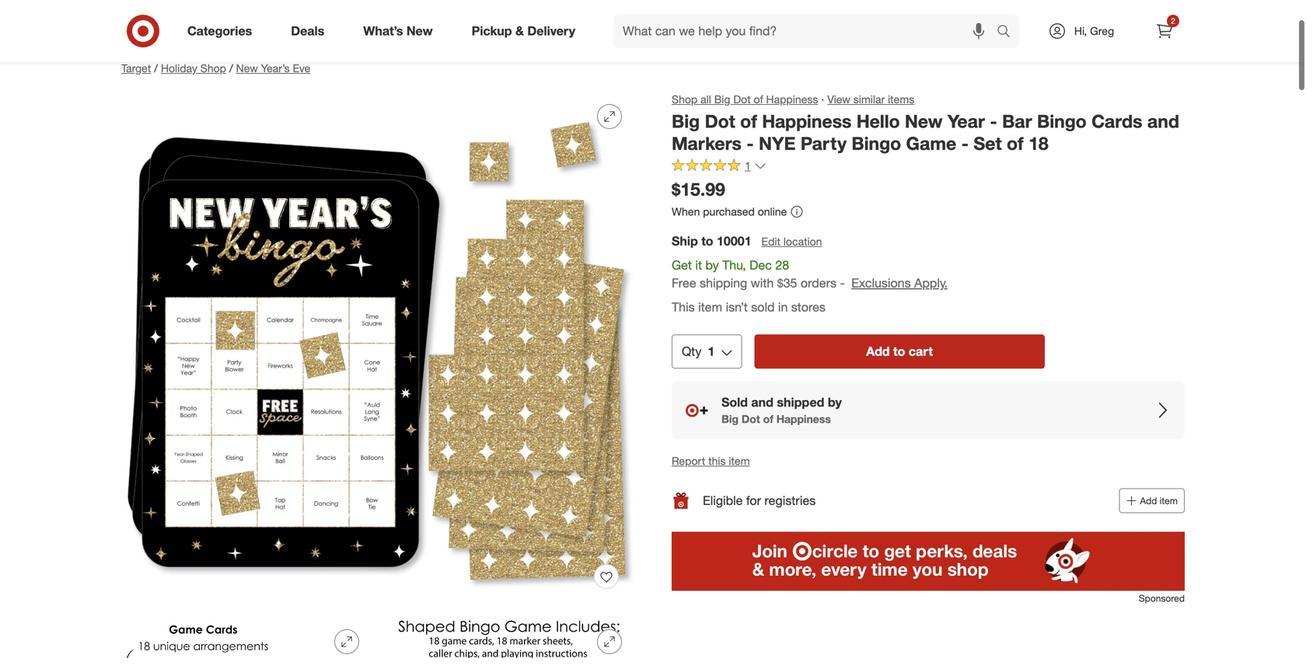 Task type: locate. For each thing, give the bounding box(es) containing it.
happiness
[[766, 93, 818, 106], [762, 110, 852, 132], [777, 413, 831, 426]]

0 horizontal spatial /
[[154, 61, 158, 75]]

dot right all
[[734, 93, 751, 106]]

1 vertical spatial advertisement region
[[672, 532, 1185, 591]]

new left year's
[[236, 61, 258, 75]]

dot up markers
[[705, 110, 735, 132]]

by right shipped
[[828, 395, 842, 410]]

2 horizontal spatial new
[[905, 110, 943, 132]]

0 vertical spatial to
[[702, 234, 714, 249]]

orders
[[801, 276, 837, 291]]

1 vertical spatial item
[[729, 455, 750, 468]]

delivery
[[528, 23, 575, 39]]

add
[[866, 344, 890, 359], [1140, 495, 1157, 507]]

0 vertical spatial happiness
[[766, 93, 818, 106]]

exclusions
[[852, 276, 911, 291]]

item inside fulfillment region
[[698, 300, 723, 315]]

0 horizontal spatial by
[[706, 258, 719, 273]]

0 vertical spatial by
[[706, 258, 719, 273]]

0 horizontal spatial bingo
[[852, 133, 901, 155]]

qty
[[682, 344, 702, 359]]

1 vertical spatial dot
[[705, 110, 735, 132]]

pickup
[[472, 23, 512, 39]]

holiday shop link
[[161, 61, 226, 75]]

bar
[[1002, 110, 1032, 132]]

and
[[1148, 110, 1180, 132], [751, 395, 774, 410]]

target / holiday shop / new year's eve
[[121, 61, 310, 75]]

new inside 'big dot of happiness hello new year - bar bingo cards and markers - nye party bingo game - set of 18'
[[905, 110, 943, 132]]

1 horizontal spatial to
[[894, 344, 905, 359]]

item
[[698, 300, 723, 315], [729, 455, 750, 468], [1160, 495, 1178, 507]]

- right orders
[[840, 276, 845, 291]]

2 vertical spatial dot
[[742, 413, 760, 426]]

view similar items button
[[828, 92, 915, 107]]

0 horizontal spatial new
[[236, 61, 258, 75]]

- left nye at the top of page
[[747, 133, 754, 155]]

1 vertical spatial happiness
[[762, 110, 852, 132]]

0 horizontal spatial shop
[[200, 61, 226, 75]]

dot
[[734, 93, 751, 106], [705, 110, 735, 132], [742, 413, 760, 426]]

deals
[[291, 23, 324, 39]]

sold
[[751, 300, 775, 315]]

big down sold
[[722, 413, 739, 426]]

18
[[1029, 133, 1049, 155]]

new right what's
[[407, 23, 433, 39]]

add inside 'button'
[[866, 344, 890, 359]]

1 vertical spatial big
[[672, 110, 700, 132]]

categories
[[187, 23, 252, 39]]

image gallery element
[[121, 92, 635, 659]]

/ right holiday shop link
[[229, 61, 233, 75]]

deals link
[[278, 14, 344, 48]]

big right all
[[714, 93, 731, 106]]

apply.
[[914, 276, 948, 291]]

0 vertical spatial bingo
[[1037, 110, 1087, 132]]

1 vertical spatial bingo
[[852, 133, 901, 155]]

sponsored
[[1139, 593, 1185, 605]]

0 horizontal spatial 1
[[708, 344, 715, 359]]

big dot of happiness hello new year - bar bingo cards and markers - nye party bingo game - set of 18, 1 of 5 image
[[121, 92, 635, 605]]

2 vertical spatial happiness
[[777, 413, 831, 426]]

2 vertical spatial new
[[905, 110, 943, 132]]

2
[[1171, 16, 1176, 26]]

this item isn't sold in stores
[[672, 300, 826, 315]]

bingo
[[1037, 110, 1087, 132], [852, 133, 901, 155]]

What can we help you find? suggestions appear below search field
[[614, 14, 1001, 48]]

1 horizontal spatial 1
[[745, 159, 751, 173]]

0 horizontal spatial and
[[751, 395, 774, 410]]

edit
[[762, 235, 781, 249]]

nye
[[759, 133, 796, 155]]

1 vertical spatial shop
[[672, 93, 698, 106]]

1 vertical spatial add
[[1140, 495, 1157, 507]]

1 horizontal spatial new
[[407, 23, 433, 39]]

in
[[778, 300, 788, 315]]

0 vertical spatial add
[[866, 344, 890, 359]]

add for add to cart
[[866, 344, 890, 359]]

and inside 'big dot of happiness hello new year - bar bingo cards and markers - nye party bingo game - set of 18'
[[1148, 110, 1180, 132]]

1 vertical spatial to
[[894, 344, 905, 359]]

by inside the get it by thu, dec 28 free shipping with $35 orders - exclusions apply.
[[706, 258, 719, 273]]

0 horizontal spatial add
[[866, 344, 890, 359]]

1 horizontal spatial by
[[828, 395, 842, 410]]

happiness down shipped
[[777, 413, 831, 426]]

by right it at the top right
[[706, 258, 719, 273]]

- inside the get it by thu, dec 28 free shipping with $35 orders - exclusions apply.
[[840, 276, 845, 291]]

and right sold
[[751, 395, 774, 410]]

item for add
[[1160, 495, 1178, 507]]

this
[[709, 455, 726, 468]]

bingo down hello
[[852, 133, 901, 155]]

0 horizontal spatial to
[[702, 234, 714, 249]]

new
[[407, 23, 433, 39], [236, 61, 258, 75], [905, 110, 943, 132]]

add item button
[[1119, 489, 1185, 514]]

big inside sold and shipped by big dot of happiness
[[722, 413, 739, 426]]

to inside add to cart 'button'
[[894, 344, 905, 359]]

-
[[990, 110, 997, 132], [747, 133, 754, 155], [962, 133, 969, 155], [840, 276, 845, 291]]

dot inside 'big dot of happiness hello new year - bar bingo cards and markers - nye party bingo game - set of 18'
[[705, 110, 735, 132]]

advertisement region
[[109, 8, 1198, 45], [672, 532, 1185, 591]]

1 vertical spatial by
[[828, 395, 842, 410]]

by
[[706, 258, 719, 273], [828, 395, 842, 410]]

with
[[751, 276, 774, 291]]

to
[[702, 234, 714, 249], [894, 344, 905, 359]]

purchased
[[703, 205, 755, 218]]

exclusions apply. button
[[852, 275, 948, 292]]

0 vertical spatial advertisement region
[[109, 8, 1198, 45]]

categories link
[[174, 14, 272, 48]]

0 horizontal spatial item
[[698, 300, 723, 315]]

1 vertical spatial new
[[236, 61, 258, 75]]

big up markers
[[672, 110, 700, 132]]

1 right 'qty'
[[708, 344, 715, 359]]

big dot of happiness hello new year - bar bingo cards and markers - nye party bingo game - set of 18
[[672, 110, 1180, 155]]

1 / from the left
[[154, 61, 158, 75]]

shipping
[[700, 276, 747, 291]]

0 vertical spatial 1
[[745, 159, 751, 173]]

and inside sold and shipped by big dot of happiness
[[751, 395, 774, 410]]

2 vertical spatial item
[[1160, 495, 1178, 507]]

0 vertical spatial new
[[407, 23, 433, 39]]

0 vertical spatial shop
[[200, 61, 226, 75]]

big inside 'big dot of happiness hello new year - bar bingo cards and markers - nye party bingo game - set of 18'
[[672, 110, 700, 132]]

hi, greg
[[1075, 24, 1114, 38]]

to right the ship
[[702, 234, 714, 249]]

sold
[[722, 395, 748, 410]]

happiness up party at top right
[[762, 110, 852, 132]]

1 horizontal spatial /
[[229, 61, 233, 75]]

1 vertical spatial 1
[[708, 344, 715, 359]]

and right "cards"
[[1148, 110, 1180, 132]]

big dot of happiness hello new year - bar bingo cards and markers - nye party bingo game - set of 18, 2 of 5 image
[[121, 617, 372, 659]]

registries
[[765, 493, 816, 509]]

1 horizontal spatial item
[[729, 455, 750, 468]]

/ right target link
[[154, 61, 158, 75]]

1
[[745, 159, 751, 173], [708, 344, 715, 359]]

- up set
[[990, 110, 997, 132]]

shop right holiday
[[200, 61, 226, 75]]

dot down sold
[[742, 413, 760, 426]]

of inside sold and shipped by big dot of happiness
[[763, 413, 774, 426]]

1 horizontal spatial add
[[1140, 495, 1157, 507]]

item inside "button"
[[1160, 495, 1178, 507]]

2 vertical spatial big
[[722, 413, 739, 426]]

big
[[714, 93, 731, 106], [672, 110, 700, 132], [722, 413, 739, 426]]

0 vertical spatial and
[[1148, 110, 1180, 132]]

28
[[776, 258, 789, 273]]

1 up 'when purchased online' at top
[[745, 159, 751, 173]]

what's new link
[[350, 14, 452, 48]]

/
[[154, 61, 158, 75], [229, 61, 233, 75]]

free
[[672, 276, 697, 291]]

- down year
[[962, 133, 969, 155]]

similar
[[854, 93, 885, 106]]

items
[[888, 93, 915, 106]]

happiness left view
[[766, 93, 818, 106]]

1 horizontal spatial and
[[1148, 110, 1180, 132]]

add to cart button
[[755, 335, 1045, 369]]

bingo up 18
[[1037, 110, 1087, 132]]

add inside "button"
[[1140, 495, 1157, 507]]

2 horizontal spatial item
[[1160, 495, 1178, 507]]

0 vertical spatial item
[[698, 300, 723, 315]]

1 vertical spatial and
[[751, 395, 774, 410]]

thu,
[[722, 258, 746, 273]]

new up the game
[[905, 110, 943, 132]]

to left the cart
[[894, 344, 905, 359]]

shop left all
[[672, 93, 698, 106]]

eligible for registries
[[703, 493, 816, 509]]

report this item
[[672, 455, 750, 468]]



Task type: describe. For each thing, give the bounding box(es) containing it.
2 / from the left
[[229, 61, 233, 75]]

add item
[[1140, 495, 1178, 507]]

edit location
[[762, 235, 822, 249]]

when purchased online
[[672, 205, 787, 218]]

cart
[[909, 344, 933, 359]]

pickup & delivery
[[472, 23, 575, 39]]

pickup & delivery link
[[459, 14, 595, 48]]

happiness inside sold and shipped by big dot of happiness
[[777, 413, 831, 426]]

all
[[701, 93, 711, 106]]

ship to 10001
[[672, 234, 752, 249]]

0 vertical spatial dot
[[734, 93, 751, 106]]

greg
[[1090, 24, 1114, 38]]

when
[[672, 205, 700, 218]]

stores
[[791, 300, 826, 315]]

get it by thu, dec 28 free shipping with $35 orders - exclusions apply.
[[672, 258, 948, 291]]

by inside sold and shipped by big dot of happiness
[[828, 395, 842, 410]]

edit location button
[[761, 233, 823, 251]]

add to cart
[[866, 344, 933, 359]]

to for add
[[894, 344, 905, 359]]

view
[[828, 93, 851, 106]]

new for big dot of happiness hello new year - bar bingo cards and markers - nye party bingo game - set of 18
[[905, 110, 943, 132]]

isn't
[[726, 300, 748, 315]]

1 horizontal spatial shop
[[672, 93, 698, 106]]

fulfillment region
[[672, 233, 1185, 440]]

&
[[516, 23, 524, 39]]

game
[[906, 133, 957, 155]]

hi,
[[1075, 24, 1087, 38]]

online
[[758, 205, 787, 218]]

0 vertical spatial big
[[714, 93, 731, 106]]

10001
[[717, 234, 752, 249]]

search
[[990, 25, 1027, 40]]

dot inside sold and shipped by big dot of happiness
[[742, 413, 760, 426]]

shop all big dot of happiness
[[672, 93, 818, 106]]

1 link
[[672, 158, 767, 176]]

target link
[[121, 61, 151, 75]]

item inside button
[[729, 455, 750, 468]]

location
[[784, 235, 822, 249]]

eligible
[[703, 493, 743, 509]]

what's new
[[363, 23, 433, 39]]

big dot of happiness hello new year - bar bingo cards and markers - nye party bingo game - set of 18, 3 of 5 image
[[384, 617, 635, 659]]

view similar items
[[828, 93, 915, 106]]

report
[[672, 455, 706, 468]]

for
[[746, 493, 761, 509]]

happiness inside 'big dot of happiness hello new year - bar bingo cards and markers - nye party bingo game - set of 18'
[[762, 110, 852, 132]]

target
[[121, 61, 151, 75]]

shipped
[[777, 395, 825, 410]]

year's
[[261, 61, 290, 75]]

sold and shipped by big dot of happiness
[[722, 395, 842, 426]]

this
[[672, 300, 695, 315]]

to for ship
[[702, 234, 714, 249]]

qty 1
[[682, 344, 715, 359]]

$35
[[777, 276, 797, 291]]

markers
[[672, 133, 742, 155]]

get
[[672, 258, 692, 273]]

party
[[801, 133, 847, 155]]

cards
[[1092, 110, 1143, 132]]

holiday
[[161, 61, 197, 75]]

add for add item
[[1140, 495, 1157, 507]]

year
[[948, 110, 985, 132]]

1 inside fulfillment region
[[708, 344, 715, 359]]

report this item button
[[672, 454, 750, 469]]

new year's eve link
[[236, 61, 310, 75]]

dec
[[750, 258, 772, 273]]

hello
[[857, 110, 900, 132]]

item for this
[[698, 300, 723, 315]]

it
[[696, 258, 702, 273]]

1 horizontal spatial bingo
[[1037, 110, 1087, 132]]

2 link
[[1148, 14, 1182, 48]]

search button
[[990, 14, 1027, 51]]

new for target / holiday shop / new year's eve
[[236, 61, 258, 75]]

set
[[974, 133, 1002, 155]]

what's
[[363, 23, 403, 39]]

$15.99
[[672, 178, 725, 200]]

eve
[[293, 61, 310, 75]]

ship
[[672, 234, 698, 249]]



Task type: vqa. For each thing, say whether or not it's contained in the screenshot.
FRIENDLY
no



